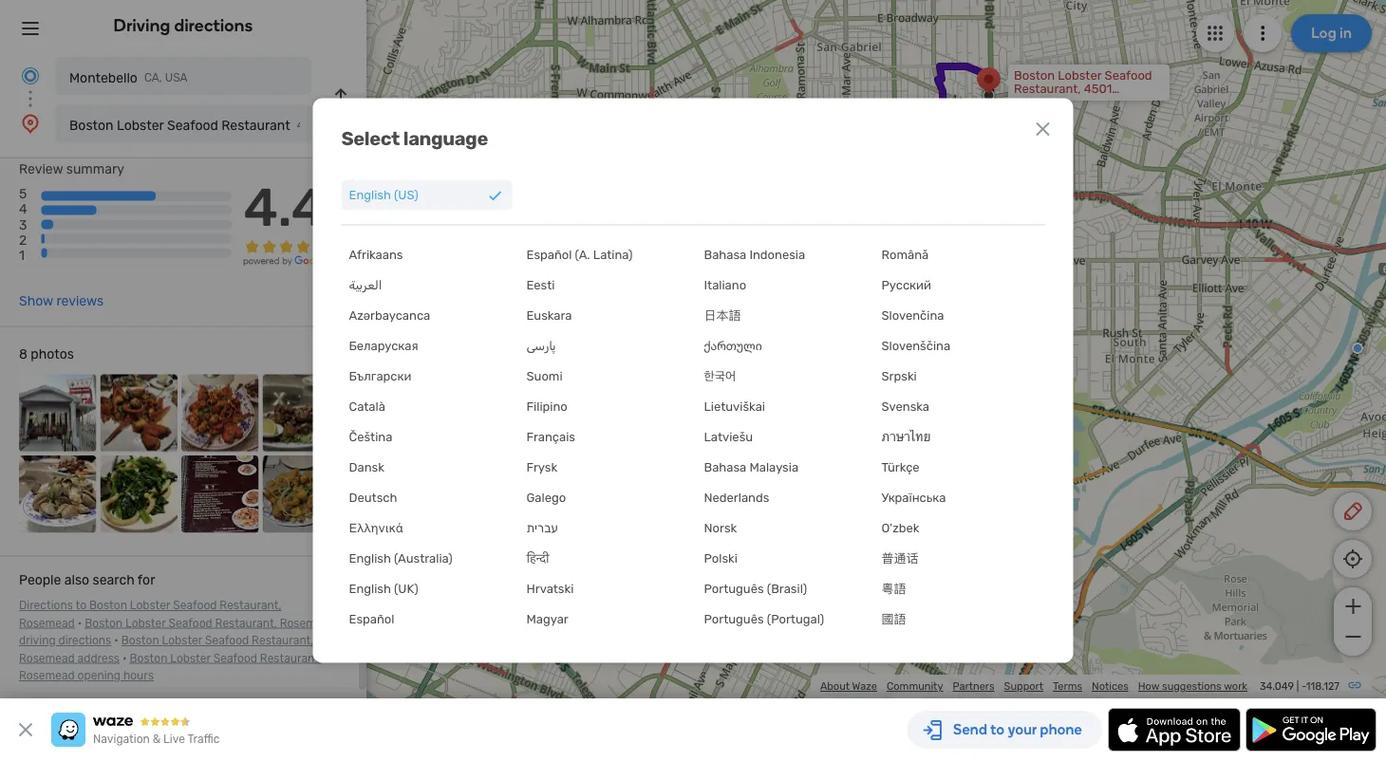 Task type: vqa. For each thing, say whether or not it's contained in the screenshot.
mon related to [EMEA] Europe, Middle East & Africa
no



Task type: describe. For each thing, give the bounding box(es) containing it.
english for english (australia)
[[349, 551, 391, 566]]

lobster for boston lobster seafood restaurant, rosemead address
[[162, 634, 202, 648]]

usa for montebello
[[165, 71, 188, 85]]

image 5 of boston lobster seafood restaurant, rosemead image
[[19, 456, 96, 533]]

how suggestions work link
[[1138, 680, 1248, 693]]

seafood for boston lobster seafood restaurant, rosemead address
[[205, 634, 249, 648]]

people
[[19, 573, 61, 588]]

navigation
[[93, 733, 150, 746]]

português (portugal) link
[[697, 604, 867, 635]]

català
[[349, 399, 385, 414]]

terms
[[1053, 680, 1083, 693]]

srpski
[[882, 369, 917, 384]]

current location image
[[19, 65, 42, 87]]

english (australia)
[[349, 551, 453, 566]]

deutsch link
[[341, 483, 512, 513]]

navigation & live traffic
[[93, 733, 220, 746]]

français
[[527, 430, 575, 444]]

lobster inside directions to boston lobster seafood restaurant, rosemead
[[130, 599, 170, 613]]

image 7 of boston lobster seafood restaurant, rosemead image
[[181, 456, 259, 533]]

34.049 | -118.127
[[1260, 680, 1340, 693]]

lietuviškai link
[[697, 392, 867, 422]]

o'zbek link
[[874, 513, 1045, 544]]

پارسی
[[527, 339, 556, 353]]

slovenščina
[[882, 339, 951, 353]]

filipino link
[[519, 392, 690, 422]]

english (us) link
[[341, 180, 512, 210]]

ca, for montebello,
[[872, 565, 891, 580]]

english for english (us)
[[349, 188, 391, 202]]

montebello, ca, usa
[[802, 565, 919, 580]]

日本語 link
[[697, 301, 867, 331]]

català link
[[341, 392, 512, 422]]

boston lobster seafood restaurant, rosemead opening hours
[[19, 652, 322, 683]]

беларуская
[[349, 339, 418, 353]]

ελληνικά
[[349, 521, 403, 536]]

한국어
[[704, 369, 736, 384]]

5
[[19, 186, 27, 202]]

ภาษาไทย link
[[874, 422, 1045, 452]]

português (brasil) link
[[697, 574, 867, 604]]

notices
[[1092, 680, 1129, 693]]

to
[[75, 599, 87, 613]]

русский
[[882, 278, 931, 292]]

svenska
[[882, 399, 930, 414]]

118.127
[[1307, 680, 1340, 693]]

community
[[887, 680, 943, 693]]

polski link
[[697, 544, 867, 574]]

پارسی link
[[519, 331, 690, 361]]

nederlands link
[[697, 483, 867, 513]]

nederlands
[[704, 490, 770, 505]]

čeština
[[349, 430, 393, 444]]

image 6 of boston lobster seafood restaurant, rosemead image
[[100, 456, 178, 533]]

image 1 of boston lobster seafood restaurant, rosemead image
[[19, 375, 96, 452]]

address
[[78, 652, 120, 665]]

ca, for montebello
[[144, 71, 162, 85]]

directions
[[19, 599, 73, 613]]

montebello ca, usa
[[69, 70, 188, 85]]

suggestions
[[1162, 680, 1222, 693]]

seafood for boston lobster seafood restaurant, rosemead opening hours
[[213, 652, 257, 665]]

seafood for boston lobster seafood restaurant, rosemead driving directions
[[169, 617, 212, 630]]

português for português (brasil)
[[704, 582, 764, 596]]

slovenčina link
[[874, 301, 1045, 331]]

link image
[[1347, 678, 1363, 693]]

slovenščina link
[[874, 331, 1045, 361]]

rosemead inside directions to boston lobster seafood restaurant, rosemead
[[19, 617, 75, 630]]

bahasa indonesia
[[704, 247, 805, 262]]

terms link
[[1053, 680, 1083, 693]]

image 8 of boston lobster seafood restaurant, rosemead image
[[263, 456, 340, 533]]

x image
[[1032, 117, 1055, 140]]

lobster for boston lobster seafood restaurant, rosemead opening hours
[[170, 652, 211, 665]]

lobster for boston lobster seafood restaurant
[[117, 117, 164, 133]]

checkmark image
[[486, 186, 505, 205]]

english (australia) link
[[341, 544, 512, 574]]

directions inside boston lobster seafood restaurant, rosemead driving directions
[[58, 634, 111, 648]]

latina)
[[593, 247, 633, 262]]

boston for boston lobster seafood restaurant, rosemead opening hours
[[130, 652, 168, 665]]

search
[[93, 573, 135, 588]]

driving directions
[[114, 15, 253, 36]]

magyar
[[527, 612, 569, 627]]

also
[[64, 573, 89, 588]]

image 3 of boston lobster seafood restaurant, rosemead image
[[181, 375, 259, 452]]

select language
[[341, 128, 488, 150]]

boston lobster seafood restaurant, rosemead address
[[19, 634, 314, 665]]

boston lobster seafood restaurant
[[69, 117, 290, 133]]

ελληνικά link
[[341, 513, 512, 544]]

latviešu
[[704, 430, 753, 444]]

|
[[1297, 680, 1299, 693]]

galego link
[[519, 483, 690, 513]]

română
[[882, 247, 929, 262]]

partners
[[953, 680, 995, 693]]

galego
[[527, 490, 566, 505]]

suomi link
[[519, 361, 690, 392]]

bahasa indonesia link
[[697, 240, 867, 270]]

español for español (a. latina)
[[527, 247, 572, 262]]

(portugal)
[[767, 612, 824, 627]]

x image
[[14, 719, 37, 742]]

restaurant, inside directions to boston lobster seafood restaurant, rosemead
[[220, 599, 282, 613]]

montebello,
[[802, 565, 869, 580]]

日本語
[[704, 308, 741, 323]]

malaysia
[[750, 460, 799, 475]]

한국어 link
[[697, 361, 867, 392]]

العربية link
[[341, 270, 512, 301]]

українська link
[[874, 483, 1045, 513]]

boston for boston lobster seafood restaurant
[[69, 117, 113, 133]]

show reviews
[[19, 294, 104, 309]]

latviešu link
[[697, 422, 867, 452]]

restaurant, for boston lobster seafood restaurant, rosemead driving directions
[[215, 617, 277, 630]]

&
[[153, 733, 161, 746]]

हिन्दी link
[[519, 544, 690, 574]]

review
[[19, 161, 63, 177]]



Task type: locate. For each thing, give the bounding box(es) containing it.
directions right the driving at the left of the page
[[174, 15, 253, 36]]

rosemead inside boston lobster seafood restaurant, rosemead address
[[19, 652, 75, 665]]

čeština link
[[341, 422, 512, 452]]

2 bahasa from the top
[[704, 460, 747, 475]]

seafood inside boston lobster seafood restaurant, rosemead opening hours
[[213, 652, 257, 665]]

bahasa malaysia
[[704, 460, 799, 475]]

seafood for boston lobster seafood restaurant
[[167, 117, 218, 133]]

0 vertical spatial usa
[[165, 71, 188, 85]]

seafood down boston lobster seafood restaurant, rosemead driving directions link
[[213, 652, 257, 665]]

frysk link
[[519, 452, 690, 483]]

0 vertical spatial english
[[349, 188, 391, 202]]

english down ελληνικά
[[349, 551, 391, 566]]

português down polski
[[704, 582, 764, 596]]

boston inside boston lobster seafood restaurant, rosemead driving directions
[[85, 617, 123, 630]]

(uk)
[[394, 582, 418, 596]]

opening
[[78, 670, 121, 683]]

ca, inside montebello ca, usa
[[144, 71, 162, 85]]

restaurant, inside boston lobster seafood restaurant, rosemead address
[[252, 634, 314, 648]]

about
[[820, 680, 850, 693]]

bahasa up italiano
[[704, 247, 747, 262]]

location image
[[19, 112, 42, 135]]

1 vertical spatial bahasa
[[704, 460, 747, 475]]

1 vertical spatial directions
[[58, 634, 111, 648]]

1 bahasa from the top
[[704, 247, 747, 262]]

lobster down boston lobster seafood restaurant, rosemead driving directions
[[170, 652, 211, 665]]

2 english from the top
[[349, 551, 391, 566]]

boston lobster seafood restaurant, rosemead opening hours link
[[19, 652, 322, 683]]

български link
[[341, 361, 512, 392]]

english left (uk)
[[349, 582, 391, 596]]

boston inside boston lobster seafood restaurant, rosemead opening hours
[[130, 652, 168, 665]]

hrvatski
[[527, 582, 574, 596]]

boston down to
[[85, 617, 123, 630]]

română link
[[874, 240, 1045, 270]]

français link
[[519, 422, 690, 452]]

türkçe link
[[874, 452, 1045, 483]]

普通话 link
[[874, 544, 1045, 574]]

about waze community partners support terms notices how suggestions work
[[820, 680, 1248, 693]]

ca, up 粵語
[[872, 565, 891, 580]]

slovenčina
[[882, 308, 944, 323]]

select
[[341, 128, 400, 150]]

english (uk) link
[[341, 574, 512, 604]]

0 horizontal spatial ca,
[[144, 71, 162, 85]]

boston up summary
[[69, 117, 113, 133]]

rosemead for boston lobster seafood restaurant, rosemead address
[[19, 652, 75, 665]]

(brasil)
[[767, 582, 807, 596]]

people also search for
[[19, 573, 155, 588]]

ca, right the montebello
[[144, 71, 162, 85]]

bahasa down the latviešu
[[704, 460, 747, 475]]

español (a. latina) link
[[519, 240, 690, 270]]

türkçe
[[882, 460, 920, 475]]

1 vertical spatial english
[[349, 551, 391, 566]]

afrikaans
[[349, 247, 403, 262]]

seafood inside boston lobster seafood restaurant, rosemead address
[[205, 634, 249, 648]]

work
[[1224, 680, 1248, 693]]

for
[[138, 573, 155, 588]]

image 2 of boston lobster seafood restaurant, rosemead image
[[100, 375, 178, 452]]

0 horizontal spatial español
[[349, 612, 394, 627]]

34.049
[[1260, 680, 1294, 693]]

1 vertical spatial ca,
[[872, 565, 891, 580]]

image 4 of boston lobster seafood restaurant, rosemead image
[[263, 375, 340, 452]]

普通话
[[882, 551, 919, 566]]

directions to boston lobster seafood restaurant, rosemead
[[19, 599, 282, 630]]

seafood up boston lobster seafood restaurant, rosemead address link
[[169, 617, 212, 630]]

boston lobster seafood restaurant, rosemead driving directions link
[[19, 617, 336, 648]]

1 english from the top
[[349, 188, 391, 202]]

restaurant
[[221, 117, 290, 133]]

directions
[[174, 15, 253, 36], [58, 634, 111, 648]]

usa up the "boston lobster seafood restaurant" 'button'
[[165, 71, 188, 85]]

english left (us)
[[349, 188, 391, 202]]

1 vertical spatial español
[[349, 612, 394, 627]]

हिन्दी
[[527, 551, 549, 566]]

български
[[349, 369, 412, 384]]

lobster inside 'button'
[[117, 117, 164, 133]]

english
[[349, 188, 391, 202], [349, 551, 391, 566], [349, 582, 391, 596]]

lobster inside boston lobster seafood restaurant, rosemead driving directions
[[125, 617, 166, 630]]

rosemead inside boston lobster seafood restaurant, rosemead opening hours
[[19, 670, 75, 683]]

8
[[19, 347, 27, 362]]

boston down directions to boston lobster seafood restaurant, rosemead link
[[121, 634, 159, 648]]

restaurant, for boston lobster seafood restaurant, rosemead opening hours
[[260, 652, 322, 665]]

boston
[[69, 117, 113, 133], [89, 599, 127, 613], [85, 617, 123, 630], [121, 634, 159, 648], [130, 652, 168, 665]]

driving
[[114, 15, 170, 36]]

eesti
[[527, 278, 555, 292]]

english (uk)
[[349, 582, 418, 596]]

1 vertical spatial português
[[704, 612, 764, 627]]

0 vertical spatial português
[[704, 582, 764, 596]]

español
[[527, 247, 572, 262], [349, 612, 394, 627]]

1 português from the top
[[704, 582, 764, 596]]

1 horizontal spatial directions
[[174, 15, 253, 36]]

partners link
[[953, 680, 995, 693]]

dansk link
[[341, 452, 512, 483]]

8 photos
[[19, 347, 74, 362]]

lobster for boston lobster seafood restaurant, rosemead driving directions
[[125, 617, 166, 630]]

seafood up 'boston lobster seafood restaurant, rosemead opening hours' link
[[205, 634, 249, 648]]

0 horizontal spatial directions
[[58, 634, 111, 648]]

lobster inside boston lobster seafood restaurant, rosemead opening hours
[[170, 652, 211, 665]]

português for português (portugal)
[[704, 612, 764, 627]]

rosemead inside boston lobster seafood restaurant, rosemead driving directions
[[280, 617, 336, 630]]

review summary
[[19, 161, 124, 177]]

summary
[[66, 161, 124, 177]]

boston for boston lobster seafood restaurant, rosemead driving directions
[[85, 617, 123, 630]]

português down the 'português (brasil)'
[[704, 612, 764, 627]]

0 vertical spatial ca,
[[144, 71, 162, 85]]

reviews
[[56, 294, 104, 309]]

usa for montebello,
[[894, 565, 919, 580]]

lobster up boston lobster seafood restaurant, rosemead address
[[125, 617, 166, 630]]

language
[[403, 128, 488, 150]]

svenska link
[[874, 392, 1045, 422]]

seafood left restaurant at left
[[167, 117, 218, 133]]

0 vertical spatial directions
[[174, 15, 253, 36]]

4
[[19, 201, 27, 217]]

lobster down montebello ca, usa
[[117, 117, 164, 133]]

restaurant, inside boston lobster seafood restaurant, rosemead driving directions
[[215, 617, 277, 630]]

2
[[19, 232, 27, 248]]

euskara link
[[519, 301, 690, 331]]

0 vertical spatial español
[[527, 247, 572, 262]]

español link
[[341, 604, 512, 635]]

0 horizontal spatial usa
[[165, 71, 188, 85]]

rosemead for boston lobster seafood restaurant, rosemead opening hours
[[19, 670, 75, 683]]

about waze link
[[820, 680, 877, 693]]

-
[[1302, 680, 1307, 693]]

粵語
[[882, 582, 906, 596]]

rosemead for boston lobster seafood restaurant, rosemead driving directions
[[280, 617, 336, 630]]

3 english from the top
[[349, 582, 391, 596]]

(australia)
[[394, 551, 453, 566]]

seafood inside 'button'
[[167, 117, 218, 133]]

norsk
[[704, 521, 737, 536]]

zoom in image
[[1341, 595, 1365, 618]]

boston up hours
[[130, 652, 168, 665]]

english for english (uk)
[[349, 582, 391, 596]]

restaurant, for boston lobster seafood restaurant, rosemead address
[[252, 634, 314, 648]]

bahasa for bahasa indonesia
[[704, 247, 747, 262]]

3
[[19, 217, 27, 232]]

rosemead
[[19, 617, 75, 630], [280, 617, 336, 630], [19, 652, 75, 665], [19, 670, 75, 683]]

boston inside 'button'
[[69, 117, 113, 133]]

español up eesti
[[527, 247, 572, 262]]

2 português from the top
[[704, 612, 764, 627]]

lobster down for
[[130, 599, 170, 613]]

0 vertical spatial bahasa
[[704, 247, 747, 262]]

español down english (uk)
[[349, 612, 394, 627]]

azərbaycanca link
[[341, 301, 512, 331]]

community link
[[887, 680, 943, 693]]

zoom out image
[[1341, 626, 1365, 649]]

directions up address
[[58, 634, 111, 648]]

2 vertical spatial english
[[349, 582, 391, 596]]

1 horizontal spatial usa
[[894, 565, 919, 580]]

boston inside directions to boston lobster seafood restaurant, rosemead
[[89, 599, 127, 613]]

usa up 粵語
[[894, 565, 919, 580]]

lobster up 'boston lobster seafood restaurant, rosemead opening hours' link
[[162, 634, 202, 648]]

seafood inside directions to boston lobster seafood restaurant, rosemead
[[173, 599, 217, 613]]

עברית‎ link
[[519, 513, 690, 544]]

seafood inside boston lobster seafood restaurant, rosemead driving directions
[[169, 617, 212, 630]]

português (brasil)
[[704, 582, 807, 596]]

magyar link
[[519, 604, 690, 635]]

seafood up boston lobster seafood restaurant, rosemead driving directions link
[[173, 599, 217, 613]]

dansk
[[349, 460, 384, 475]]

usa inside montebello ca, usa
[[165, 71, 188, 85]]

boston for boston lobster seafood restaurant, rosemead address
[[121, 634, 159, 648]]

boston inside boston lobster seafood restaurant, rosemead address
[[121, 634, 159, 648]]

國語
[[882, 612, 906, 627]]

traffic
[[188, 733, 220, 746]]

1 horizontal spatial ca,
[[872, 565, 891, 580]]

עברית‎
[[527, 521, 558, 536]]

pencil image
[[1342, 500, 1365, 523]]

1 horizontal spatial español
[[527, 247, 572, 262]]

bahasa for bahasa malaysia
[[704, 460, 747, 475]]

bahasa malaysia link
[[697, 452, 867, 483]]

1 vertical spatial usa
[[894, 565, 919, 580]]

español for español
[[349, 612, 394, 627]]

directions to boston lobster seafood restaurant, rosemead link
[[19, 599, 282, 630]]

deutsch
[[349, 490, 397, 505]]

boston down the search
[[89, 599, 127, 613]]

restaurant, inside boston lobster seafood restaurant, rosemead opening hours
[[260, 652, 322, 665]]

azərbaycanca
[[349, 308, 430, 323]]

lobster inside boston lobster seafood restaurant, rosemead address
[[162, 634, 202, 648]]



